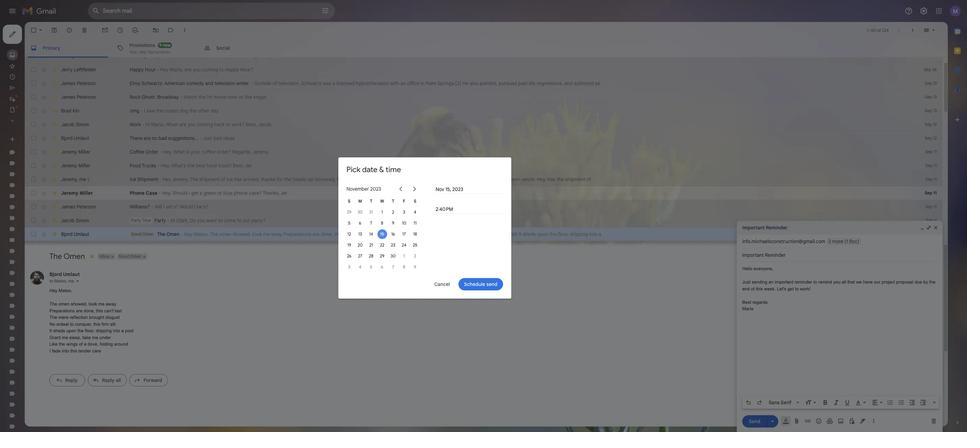 Task type: vqa. For each thing, say whether or not it's contained in the screenshot.
blog
no



Task type: describe. For each thing, give the bounding box(es) containing it.
sep for i saw the cutest dog the other day
[[925, 108, 932, 113]]

care
[[92, 349, 101, 354]]

important according to google magic. switch for work
[[51, 121, 58, 128]]

omen for good omen
[[130, 254, 141, 259]]

television
[[215, 80, 235, 86]]

13 row from the top
[[25, 214, 942, 228]]

sep for hi maria, when are you coming back to work? best, jacob
[[925, 122, 932, 127]]

is
[[186, 149, 189, 155]]

i inside the omen showed, took me away preparations are done, this can't last the mere reflection brought disgust no ordeal to conquer, this firm slit it sheds upon the floor, dripping into a pool grant me sleep, take me under like the wings of a dove, folding around i fade into this tender care
[[49, 349, 51, 354]]

13 for stage!
[[933, 94, 937, 100]]

schedule
[[464, 281, 485, 287]]

hypnotherapist
[[356, 80, 389, 86]]

sep for hey jeremy, the shipment of ice has arrived, thanks for the heads up! sincerely, maria on mon, sep 11, 2023 at 10:41 am jeremy miller <millerjeremy500@gmail.com> wrote: hey, has the shipment of
[[926, 177, 933, 182]]

social
[[216, 45, 230, 51]]

james peterson for rock ghost: broadway
[[61, 94, 96, 100]]

food trucks - hey, what's the best food truck? best, jer
[[130, 163, 252, 169]]

trucks
[[142, 163, 156, 169]]

3 dec cell
[[344, 262, 355, 273]]

good omen
[[119, 254, 141, 259]]

ordeal inside the omen showed, took me away preparations are done, this can't last the mere reflection brought disgust no ordeal to conquer, this firm slit it sheds upon the floor, dripping into a pool grant me sleep, take me under like the wings of a dove, folding around i fade into this tender care
[[56, 322, 69, 327]]

take
[[82, 335, 91, 340]]

saw
[[146, 108, 155, 114]]

11,
[[380, 176, 384, 183]]

settings image
[[920, 7, 928, 15]]

pick date & time
[[346, 165, 401, 174]]

order?
[[217, 149, 231, 155]]

1 vertical spatial your
[[191, 149, 200, 155]]

outside
[[254, 80, 271, 86]]

9 for 9 new
[[159, 42, 162, 48]]

- right makeup
[[148, 53, 150, 59]]

0 vertical spatial can't
[[343, 231, 354, 237]]

the down will
[[157, 231, 165, 237]]

omen down clark,
[[166, 231, 180, 237]]

bjord umlaut for sep 4
[[61, 231, 89, 237]]

11 for jeremy
[[934, 149, 937, 154]]

sheds inside the omen showed, took me away preparations are done, this can't last the mere reflection brought disgust no ordeal to conquer, this firm slit it sheds upon the floor, dripping into a pool grant me sleep, take me under like the wings of a dove, folding around i fade into this tender care
[[53, 329, 65, 334]]

row containing sunny side
[[25, 49, 942, 63]]

klo
[[73, 108, 79, 114]]

1 vertical spatial maria,
[[170, 67, 183, 73]]

3 sep 13 from the top
[[925, 108, 937, 113]]

sep 13 for stage!
[[925, 94, 937, 100]]

1 horizontal spatial floor,
[[558, 231, 569, 237]]

important according to google magic. switch for phone case
[[51, 190, 58, 197]]

do
[[190, 218, 196, 224]]

6
[[381, 265, 383, 270]]

date
[[362, 165, 377, 174]]

james for elroy schwartz: american comedy and television writer. - outside of television, schwartz was a licensed hypnotherapist with an office in palm springs.[2] he also painted, pursued past life regressions, and authored se
[[61, 80, 75, 86]]

9 row from the top
[[25, 159, 942, 173]]

regards,
[[232, 149, 251, 155]]

1 horizontal spatial best,
[[246, 121, 257, 128]]

2 t column header from the left
[[388, 196, 399, 207]]

0 vertical spatial slit
[[511, 231, 517, 237]]

an
[[401, 80, 406, 86]]

umlaut for sep 4
[[74, 231, 89, 237]]

movie
[[214, 94, 227, 100]]

jeremy miller for coffee order
[[61, 149, 90, 155]]

maria
[[337, 176, 349, 183]]

0 vertical spatial ordeal
[[451, 231, 465, 237]]

food
[[207, 163, 217, 169]]

took inside the omen showed, took me away preparations are done, this can't last the mere reflection brought disgust no ordeal to conquer, this firm slit it sheds upon the floor, dripping into a pool grant me sleep, take me under like the wings of a dove, folding around i fade into this tender care
[[89, 302, 97, 307]]

grid inside 'pick date & time' dialog
[[344, 196, 421, 273]]

done, inside the omen showed, took me away preparations are done, this can't last the mere reflection brought disgust no ordeal to conquer, this firm slit it sheds upon the floor, dripping into a pool grant me sleep, take me under like the wings of a dove, folding around i fade into this tender care
[[84, 308, 95, 314]]

the down 'want'
[[210, 231, 218, 237]]

1 horizontal spatial ,
[[77, 176, 78, 182]]

watch
[[183, 94, 197, 100]]

<millerjeremy500@gmail.com>
[[454, 176, 521, 183]]

2 vertical spatial into
[[62, 349, 69, 354]]

8 row from the top
[[25, 145, 942, 159]]

omen for the omen
[[64, 252, 85, 261]]

0 vertical spatial it
[[519, 231, 522, 237]]

james for williams? - will i am's? would i be's?
[[61, 204, 75, 210]]

0 vertical spatial reflection
[[386, 231, 407, 237]]

television,
[[278, 80, 300, 86]]

4 for hey mateo, the omen showed, took me away preparations are done, this can't last the mere reflection brought disgust no ordeal to conquer, this firm slit it sheds upon the floor, dripping into a
[[934, 232, 937, 237]]

i right will
[[163, 204, 165, 210]]

me right mateo
[[68, 279, 74, 284]]

sep for hey, should i get a green or blue phone case? thanks, jer
[[925, 190, 932, 196]]

happy hour - hey maria, are you coming to happy hour?
[[130, 67, 253, 73]]

showed, inside the omen showed, took me away preparations are done, this can't last the mere reflection brought disgust no ordeal to conquer, this firm slit it sheds upon the floor, dripping into a pool grant me sleep, take me under like the wings of a dove, folding around i fade into this tender care
[[71, 302, 87, 307]]

mere inside row
[[374, 231, 385, 237]]

1 horizontal spatial mateo,
[[194, 231, 209, 237]]

5 dec cell
[[366, 262, 377, 273]]

time
[[386, 165, 401, 174]]

1 s column header from the left
[[344, 196, 355, 207]]

1 bad from the left
[[159, 135, 167, 141]]

would
[[180, 204, 193, 210]]

ice
[[130, 176, 136, 183]]

0 vertical spatial your
[[205, 53, 215, 59]]

coffee order - hey, what is your coffee order? regards, jeremy
[[130, 149, 268, 155]]

- down clark,
[[181, 231, 183, 237]]

the down hey mateo,
[[49, 302, 57, 307]]

- right order
[[159, 149, 162, 155]]

on
[[350, 176, 357, 183]]

0 vertical spatial dripping
[[570, 231, 588, 237]]

important according to google magic. switch for omg
[[51, 107, 58, 114]]

hey mateo,
[[49, 288, 72, 294]]

me left 2
[[79, 176, 86, 182]]

sep 12 for work - hi maria, when are you coming back to work? best, jacob
[[925, 122, 937, 127]]

sep 11 for jeremy
[[926, 149, 937, 154]]

simon for sep 12
[[76, 121, 89, 128]]

4 inside cell
[[359, 265, 361, 270]]

- right 'trucks'
[[157, 163, 160, 169]]

sunny side
[[61, 53, 85, 59]]

hey, left 'has'
[[537, 176, 546, 183]]

brad klo
[[61, 108, 79, 114]]

blue
[[223, 190, 233, 196]]

- left just
[[200, 135, 202, 141]]

to left mateo
[[49, 279, 53, 284]]

1 horizontal spatial sincerely,
[[315, 176, 336, 183]]

work
[[130, 121, 141, 128]]

past
[[518, 80, 528, 86]]

he
[[463, 80, 469, 86]]

mon,
[[358, 176, 369, 183]]

can't inside the omen showed, took me away preparations are done, this can't last the mere reflection brought disgust no ordeal to conquer, this firm slit it sheds upon the floor, dripping into a pool grant me sleep, take me under like the wings of a dove, folding around i fade into this tender care
[[104, 308, 114, 314]]

0 vertical spatial done,
[[321, 231, 333, 237]]

important according to google magic. switch for coffee order
[[51, 149, 58, 155]]

floor, inside the omen showed, took me away preparations are done, this can't last the mere reflection brought disgust no ordeal to conquer, this firm slit it sheds upon the floor, dripping into a pool grant me sleep, take me under like the wings of a dove, folding around i fade into this tender care
[[85, 329, 95, 334]]

what
[[173, 149, 185, 155]]

borrow
[[188, 53, 204, 59]]

to up television
[[219, 67, 224, 73]]

has
[[547, 176, 556, 183]]

arrived,
[[243, 176, 260, 183]]

me up wings on the bottom of the page
[[62, 335, 68, 340]]

important according to google magic. switch for makeup
[[51, 53, 58, 59]]

slit inside the omen showed, took me away preparations are done, this can't last the mere reflection brought disgust no ordeal to conquer, this firm slit it sheds upon the floor, dripping into a pool grant me sleep, take me under like the wings of a dove, folding around i fade into this tender care
[[110, 322, 116, 327]]

2 vertical spatial you
[[197, 218, 205, 224]]

ice shipment - hey jeremy, the shipment of ice has arrived, thanks for the heads up! sincerely, maria on mon, sep 11, 2023 at 10:41 am jeremy miller <millerjeremy500@gmail.com> wrote: hey, has the shipment of
[[130, 176, 591, 183]]

miller for coffee order - hey, what is your coffee order? regards, jeremy
[[78, 149, 90, 155]]

clark,
[[176, 218, 189, 224]]

jeremy,
[[172, 176, 189, 183]]

hey, for hey, should i get a green or blue phone case? thanks, jer
[[162, 190, 171, 196]]

hey right hour
[[160, 67, 169, 73]]

2 and from the left
[[564, 80, 573, 86]]

sep for will i am's? would i be's?
[[926, 204, 933, 209]]

important according to google magic. switch for there are no bad suggestions...
[[51, 135, 58, 142]]

me up 'dove,'
[[92, 335, 98, 340]]

sep 13 for schwartz
[[925, 81, 937, 86]]

1 horizontal spatial upon
[[537, 231, 548, 237]]

ice
[[227, 176, 233, 183]]

row containing jeremy
[[25, 173, 942, 186]]

should
[[172, 190, 188, 196]]

sep 4 for hey mateo, the omen showed, took me away preparations are done, this can't last the mere reflection brought disgust no ordeal to conquer, this firm slit it sheds upon the floor, dripping into a
[[926, 232, 937, 237]]

6 dec cell
[[377, 262, 388, 273]]

2 s from the left
[[414, 199, 416, 204]]

1 vertical spatial jer
[[281, 190, 288, 196]]

1 horizontal spatial sheds
[[523, 231, 536, 237]]

american
[[164, 80, 185, 86]]

w column header
[[377, 196, 388, 207]]

simon for sep 4
[[76, 218, 89, 224]]

jacob for sep 12
[[61, 121, 75, 128]]

mateo
[[54, 279, 66, 284]]

preparations inside the omen showed, took me away preparations are done, this can't last the mere reflection brought disgust no ordeal to conquer, this firm slit it sheds upon the floor, dripping into a pool grant me sleep, take me under like the wings of a dove, folding around i fade into this tender care
[[49, 308, 75, 314]]

side
[[76, 53, 85, 59]]

tab list containing promotions
[[25, 38, 948, 58]]

1 s from the left
[[348, 199, 350, 204]]

schedule send
[[464, 281, 497, 287]]

oct 1
[[927, 53, 937, 58]]

search mail image
[[90, 5, 102, 17]]

important according to google magic. switch for happy hour
[[51, 66, 58, 73]]

- right case at the left of page
[[159, 190, 161, 196]]

inbox
[[99, 254, 110, 259]]

rock ghost: broadway - watch the hit movie now on the stage!
[[130, 94, 267, 100]]

last inside the omen showed, took me away preparations are done, this can't last the mere reflection brought disgust no ordeal to conquer, this firm slit it sheds upon the floor, dripping into a pool grant me sleep, take me under like the wings of a dove, folding around i fade into this tender care
[[115, 308, 122, 314]]

3 13 from the top
[[933, 108, 937, 113]]

in
[[421, 80, 425, 86]]

good omen button
[[117, 254, 142, 260]]

1 horizontal spatial no
[[444, 231, 450, 237]]

what's
[[171, 163, 186, 169]]

order
[[145, 149, 158, 155]]

0 horizontal spatial jer
[[245, 163, 252, 169]]

james for rock ghost: broadway - watch the hit movie now on the stage!
[[61, 94, 75, 100]]

food
[[130, 163, 141, 169]]

1 horizontal spatial conquer,
[[472, 231, 491, 237]]

2 vertical spatial bjord umlaut
[[49, 272, 80, 278]]

for
[[277, 176, 283, 183]]

office
[[407, 80, 420, 86]]

i left the be's?
[[194, 204, 196, 210]]

- left the watch at the top
[[180, 94, 182, 100]]

- left will
[[151, 204, 153, 210]]

older image
[[909, 27, 916, 34]]

best
[[196, 163, 205, 169]]

important according to google magic. switch for ice shipment
[[51, 176, 58, 183]]

1 vertical spatial ,
[[66, 279, 67, 284]]

1 horizontal spatial into
[[113, 329, 120, 334]]

Date field
[[435, 185, 502, 193]]

mere inside the omen showed, took me away preparations are done, this can't last the mere reflection brought disgust no ordeal to conquer, this firm slit it sheds upon the floor, dripping into a pool grant me sleep, take me under like the wings of a dove, folding around i fade into this tender care
[[58, 315, 69, 320]]

day
[[211, 108, 219, 114]]

3 row from the top
[[25, 77, 942, 90]]

shipment
[[137, 176, 158, 183]]

Time field
[[435, 205, 502, 213]]

will
[[155, 204, 162, 210]]

2 s column header from the left
[[410, 196, 421, 207]]

1 horizontal spatial away
[[271, 231, 282, 237]]

took inside row
[[252, 231, 262, 237]]

umlaut for sep 12
[[74, 135, 89, 141]]

palm
[[426, 80, 436, 86]]

phone
[[234, 190, 248, 196]]

pick date & time heading
[[346, 165, 401, 174]]

7 row from the top
[[25, 131, 942, 145]]

on
[[238, 94, 244, 100]]

omen for good omen the omen - hey mateo, the omen showed, took me away preparations are done, this can't last the mere reflection brought disgust no ordeal to conquer, this firm slit it sheds upon the floor, dripping into a
[[142, 232, 154, 237]]

- right the work
[[142, 121, 144, 128]]

1 vertical spatial best,
[[233, 163, 244, 169]]

jerry leftfielder
[[61, 67, 96, 73]]

cancel button
[[428, 278, 456, 291]]

primary tab
[[25, 38, 111, 58]]

to right back
[[226, 121, 230, 128]]

hey down mateo
[[49, 288, 57, 294]]

1 horizontal spatial preparations
[[283, 231, 311, 237]]

under
[[100, 335, 111, 340]]

hour?
[[240, 67, 253, 73]]

0 vertical spatial omen
[[219, 231, 232, 237]]

sep 11 for blue
[[925, 190, 937, 196]]

hour
[[145, 67, 156, 73]]

1 t column header from the left
[[366, 196, 377, 207]]

4 dec cell
[[355, 262, 366, 273]]

f
[[403, 199, 405, 204]]

get
[[191, 190, 198, 196]]

disgust inside the omen showed, took me away preparations are done, this can't last the mere reflection brought disgust no ordeal to conquer, this firm slit it sheds upon the floor, dripping into a pool grant me sleep, take me under like the wings of a dove, folding around i fade into this tender care
[[105, 315, 120, 320]]

- right hour
[[157, 67, 159, 73]]

- down williams? - will i am's? would i be's?
[[167, 218, 169, 224]]

jacob simon for sep 4
[[61, 218, 89, 224]]

the right jeremy,
[[190, 176, 198, 183]]

regressions,
[[537, 80, 563, 86]]

around
[[114, 342, 128, 347]]

leftfielder
[[74, 67, 96, 73]]

has
[[234, 176, 242, 183]]

archive image
[[51, 27, 58, 34]]

3
[[348, 265, 350, 270]]

i left the get
[[189, 190, 190, 196]]

1 horizontal spatial hi
[[171, 218, 175, 224]]

to left our
[[237, 218, 242, 224]]

0 vertical spatial showed,
[[233, 231, 251, 237]]

the omen main content
[[25, 22, 948, 432]]

conquer, inside the omen showed, took me away preparations are done, this can't last the mere reflection brought disgust no ordeal to conquer, this firm slit it sheds upon the floor, dripping into a pool grant me sleep, take me under like the wings of a dove, folding around i fade into this tender care
[[75, 322, 92, 327]]

omg - i saw the cutest dog the other day
[[130, 108, 219, 114]]

you for when
[[188, 121, 196, 128]]



Task type: locate. For each thing, give the bounding box(es) containing it.
no down time field
[[444, 231, 450, 237]]

showed,
[[233, 231, 251, 237], [71, 302, 87, 307]]

1 horizontal spatial mere
[[374, 231, 385, 237]]

can't up under
[[104, 308, 114, 314]]

thanks,
[[263, 190, 280, 196]]

comedy
[[186, 80, 204, 86]]

2 13 from the top
[[933, 94, 937, 100]]

best,
[[246, 121, 257, 128], [233, 163, 244, 169]]

peterson for williams?
[[77, 204, 96, 210]]

11 for blue
[[933, 190, 937, 196]]

hi left clark,
[[171, 218, 175, 224]]

you down dog
[[188, 121, 196, 128]]

showed, down our
[[233, 231, 251, 237]]

no up grant on the left bottom of the page
[[49, 322, 55, 327]]

- left i
[[141, 108, 143, 114]]

brad
[[61, 108, 71, 114]]

, left 2
[[77, 176, 78, 182]]

brought inside the omen showed, took me away preparations are done, this can't last the mere reflection brought disgust no ordeal to conquer, this firm slit it sheds upon the floor, dripping into a pool grant me sleep, take me under like the wings of a dove, folding around i fade into this tender care
[[89, 315, 104, 320]]

bjord up mateo
[[49, 272, 62, 278]]

1 horizontal spatial firm
[[501, 231, 510, 237]]

1 vertical spatial sincerely,
[[315, 176, 336, 183]]

f column header
[[399, 196, 410, 207]]

case
[[146, 190, 157, 196]]

s column header
[[344, 196, 355, 207], [410, 196, 421, 207]]

upon
[[537, 231, 548, 237], [66, 329, 76, 334]]

0 vertical spatial 2023
[[386, 176, 396, 183]]

no inside the omen showed, took me away preparations are done, this can't last the mere reflection brought disgust no ordeal to conquer, this firm slit it sheds upon the floor, dripping into a pool grant me sleep, take me under like the wings of a dove, folding around i fade into this tender care
[[49, 322, 55, 327]]

1 sep 13 from the top
[[925, 81, 937, 86]]

2 vertical spatial jeremy miller
[[61, 190, 93, 196]]

or
[[217, 190, 222, 196]]

peterson for elroy
[[77, 80, 96, 86]]

social tab
[[198, 38, 285, 58]]

jacob simon for sep 12
[[61, 121, 89, 128]]

mateo, down "to mateo , me"
[[59, 288, 72, 294]]

james peterson for elroy schwartz: american comedy and television writer.
[[61, 80, 96, 86]]

good for good omen the omen - hey mateo, the omen showed, took me away preparations are done, this can't last the mere reflection brought disgust no ordeal to conquer, this firm slit it sheds upon the floor, dripping into a
[[131, 232, 141, 237]]

1 vertical spatial sep 13
[[925, 94, 937, 100]]

1 vertical spatial last
[[115, 308, 122, 314]]

2 happy from the left
[[225, 67, 239, 73]]

to up sleep,
[[70, 322, 74, 327]]

good inside button
[[119, 254, 129, 259]]

0 horizontal spatial upon
[[66, 329, 76, 334]]

sep for just bad ideas
[[925, 136, 932, 141]]

1 horizontal spatial jer
[[281, 190, 288, 196]]

report spam image
[[66, 27, 73, 34]]

0 horizontal spatial party
[[131, 218, 141, 223]]

me up under
[[98, 302, 104, 307]]

1 vertical spatial 13
[[933, 94, 937, 100]]

are
[[185, 67, 192, 73], [179, 121, 186, 128], [144, 135, 151, 141], [313, 231, 320, 237], [76, 308, 82, 314]]

the up 5
[[364, 231, 373, 237]]

2 vertical spatial james
[[61, 204, 75, 210]]

7 dec cell
[[388, 262, 399, 273]]

t column header left w
[[366, 196, 377, 207]]

important according to google magic. switch for rock ghost: broadway
[[51, 94, 58, 101]]

me down 'party?'
[[263, 231, 270, 237]]

sunny up outside
[[259, 53, 272, 59]]

coming down makeup - hey maria, can i borrow your makeup? sincerely, sunny
[[202, 67, 218, 73]]

upon inside the omen showed, took me away preparations are done, this can't last the mere reflection brought disgust no ordeal to conquer, this firm slit it sheds upon the floor, dripping into a pool grant me sleep, take me under like the wings of a dove, folding around i fade into this tender care
[[66, 329, 76, 334]]

toggle split pane mode image
[[923, 27, 930, 34]]

good for good omen
[[119, 254, 129, 259]]

1 vertical spatial mateo,
[[59, 288, 72, 294]]

dripping inside the omen showed, took me away preparations are done, this can't last the mere reflection brought disgust no ordeal to conquer, this firm slit it sheds upon the floor, dripping into a pool grant me sleep, take me under like the wings of a dove, folding around i fade into this tender care
[[96, 329, 112, 334]]

you for maria,
[[193, 67, 201, 73]]

0 vertical spatial umlaut
[[74, 135, 89, 141]]

9 left new
[[159, 42, 162, 48]]

miller for phone case - hey, should i get a green or blue phone case? thanks, jer
[[80, 190, 93, 196]]

4 for hi clark, do you want to come to our party?
[[934, 218, 937, 223]]

oct
[[927, 53, 934, 58]]

hey, left what's
[[161, 163, 170, 169]]

wrote:
[[522, 176, 536, 183]]

jerry
[[61, 67, 73, 73]]

2 t from the left
[[392, 199, 394, 204]]

4 row from the top
[[25, 90, 942, 104]]

broadway
[[157, 94, 179, 100]]

row containing jerry leftfielder
[[25, 63, 942, 77]]

jeremy miller for phone case
[[61, 190, 93, 196]]

14 row from the top
[[25, 228, 942, 241]]

2 sep 12 from the top
[[925, 136, 937, 141]]

2 vertical spatial umlaut
[[63, 272, 80, 278]]

conquer, up 'take'
[[75, 322, 92, 327]]

12 for work - hi maria, when are you coming back to work? best, jacob
[[933, 122, 937, 127]]

bad right just
[[213, 135, 222, 141]]

bjord umlaut for sep 12
[[61, 135, 89, 141]]

party?
[[251, 218, 265, 224]]

grid
[[344, 196, 421, 273]]

important according to google magic. switch for elroy schwartz: american comedy and television writer.
[[51, 80, 58, 87]]

1 shipment from the left
[[199, 176, 220, 183]]

important according to google magic. switch for food trucks
[[51, 162, 58, 169]]

maria, for can
[[161, 53, 175, 59]]

1 jeremy miller from the top
[[61, 149, 90, 155]]

1 horizontal spatial t column header
[[388, 196, 399, 207]]

bjord for sep 12
[[61, 135, 73, 141]]

11 for jer
[[934, 163, 937, 168]]

m
[[358, 199, 362, 204]]

maria, down new
[[161, 53, 175, 59]]

2 simon from the top
[[76, 218, 89, 224]]

1 horizontal spatial disgust
[[427, 231, 443, 237]]

party left time
[[131, 218, 141, 223]]

2 row from the top
[[25, 63, 942, 77]]

0 horizontal spatial sunny
[[61, 53, 74, 59]]

0 horizontal spatial conquer,
[[75, 322, 92, 327]]

0 horizontal spatial away
[[106, 302, 116, 307]]

0 horizontal spatial it
[[49, 329, 52, 334]]

1 vertical spatial floor,
[[85, 329, 95, 334]]

12
[[933, 122, 937, 127], [933, 136, 937, 141]]

good up good omen
[[131, 232, 141, 237]]

advanced search options image
[[318, 4, 332, 18]]

away inside the omen showed, took me away preparations are done, this can't last the mere reflection brought disgust no ordeal to conquer, this firm slit it sheds upon the floor, dripping into a pool grant me sleep, take me under like the wings of a dove, folding around i fade into this tender care
[[106, 302, 116, 307]]

hey, for hey, what is your coffee order? regards, jeremy
[[163, 149, 172, 155]]

omen down hey mateo,
[[58, 302, 70, 307]]

omen up "to mateo , me"
[[64, 252, 85, 261]]

the omen showed, took me away preparations are done, this can't last the mere reflection brought disgust no ordeal to conquer, this firm slit it sheds upon the floor, dripping into a pool grant me sleep, take me under like the wings of a dove, folding around i fade into this tender care
[[49, 302, 134, 354]]

to inside the omen showed, took me away preparations are done, this can't last the mere reflection brought disgust no ordeal to conquer, this firm slit it sheds upon the floor, dripping into a pool grant me sleep, take me under like the wings of a dove, folding around i fade into this tender care
[[70, 322, 74, 327]]

at
[[398, 176, 402, 183]]

sep 4 for hi clark, do you want to come to our party?
[[926, 218, 937, 223]]

0 vertical spatial best,
[[246, 121, 257, 128]]

maria,
[[161, 53, 175, 59], [170, 67, 183, 73], [151, 121, 165, 128]]

sincerely, right up!
[[315, 176, 336, 183]]

schedule send button
[[459, 278, 503, 291]]

sep 12 for there are no bad suggestions... - just bad ideas
[[925, 136, 937, 141]]

time
[[142, 218, 151, 223]]

maria, for when
[[151, 121, 165, 128]]

1 horizontal spatial dripping
[[570, 231, 588, 237]]

1 horizontal spatial done,
[[321, 231, 333, 237]]

can't up 3 at the left of the page
[[343, 231, 354, 237]]

0 horizontal spatial can't
[[104, 308, 114, 314]]

bjord umlaut down klo
[[61, 135, 89, 141]]

tab list
[[948, 22, 967, 408], [25, 38, 948, 58]]

important according to google magic. switch for williams?
[[51, 204, 58, 210]]

1 vertical spatial good
[[119, 254, 129, 259]]

1 vertical spatial sheds
[[53, 329, 65, 334]]

0 horizontal spatial preparations
[[49, 308, 75, 314]]

1 happy from the left
[[130, 67, 144, 73]]

2 12 from the top
[[933, 136, 937, 141]]

disgust inside row
[[427, 231, 443, 237]]

12 for there are no bad suggestions... - just bad ideas
[[933, 136, 937, 141]]

0 horizontal spatial floor,
[[85, 329, 95, 334]]

1 vertical spatial no
[[49, 322, 55, 327]]

m column header
[[355, 196, 366, 207]]

9 dec cell
[[410, 262, 421, 273]]

jeremy miller
[[61, 149, 90, 155], [61, 163, 90, 169], [61, 190, 93, 196]]

hey, left what
[[163, 149, 172, 155]]

now
[[228, 94, 237, 100]]

- right shipment
[[159, 176, 161, 183]]

like
[[49, 342, 58, 347]]

2 peterson from the top
[[77, 94, 96, 100]]

and
[[205, 80, 213, 86], [564, 80, 573, 86]]

2 vertical spatial 4
[[359, 265, 361, 270]]

brought up 9 dec "cell"
[[408, 231, 425, 237]]

happy
[[130, 67, 144, 73], [225, 67, 239, 73]]

sep 11 for jer
[[926, 163, 937, 168]]

party right time
[[154, 218, 166, 224]]

are inside the omen showed, took me away preparations are done, this can't last the mere reflection brought disgust no ordeal to conquer, this firm slit it sheds upon the floor, dripping into a pool grant me sleep, take me under like the wings of a dove, folding around i fade into this tender care
[[76, 308, 82, 314]]

9 inside 9 dec "cell"
[[414, 265, 416, 270]]

9 right 8 dec cell
[[414, 265, 416, 270]]

0 horizontal spatial omen
[[58, 302, 70, 307]]

coming for back
[[197, 121, 213, 128]]

important according to google magic. switch
[[51, 53, 58, 59], [51, 66, 58, 73], [51, 80, 58, 87], [51, 94, 58, 101], [51, 107, 58, 114], [51, 121, 58, 128], [51, 135, 58, 142], [51, 149, 58, 155], [51, 162, 58, 169], [51, 176, 58, 183], [51, 190, 58, 197], [51, 204, 58, 210], [51, 217, 58, 224], [51, 231, 58, 238], [88, 253, 95, 260]]

back
[[214, 121, 225, 128]]

miller for food trucks - hey, what's the best food truck? best, jer
[[78, 163, 90, 169]]

grid containing s
[[344, 196, 421, 273]]

0 horizontal spatial ordeal
[[56, 322, 69, 327]]

- right writer.
[[251, 80, 253, 86]]

1 vertical spatial bjord umlaut
[[61, 231, 89, 237]]

1 vertical spatial james peterson
[[61, 94, 96, 100]]

0 vertical spatial sheds
[[523, 231, 536, 237]]

2 shipment from the left
[[565, 176, 585, 183]]

makeup - hey maria, can i borrow your makeup? sincerely, sunny
[[130, 53, 272, 59]]

inbox button
[[98, 254, 110, 260]]

1 simon from the top
[[76, 121, 89, 128]]

phone case - hey, should i get a green or blue phone case? thanks, jer
[[130, 190, 288, 196]]

james peterson down jerry leftfielder
[[61, 80, 96, 86]]

mateo, down party time party - hi clark, do you want to come to our party?
[[194, 231, 209, 237]]

good omen the omen - hey mateo, the omen showed, took me away preparations are done, this can't last the mere reflection brought disgust no ordeal to conquer, this firm slit it sheds upon the floor, dripping into a
[[131, 231, 601, 237]]

the up mateo
[[49, 252, 62, 261]]

of
[[273, 80, 277, 86], [221, 176, 225, 183], [587, 176, 591, 183], [79, 342, 83, 347]]

jacob for sep 4
[[61, 218, 75, 224]]

hey down do
[[184, 231, 193, 237]]

omen inside button
[[130, 254, 141, 259]]

omen right inbox
[[130, 254, 141, 259]]

grant
[[49, 335, 61, 340]]

best, right truck?
[[233, 163, 244, 169]]

conquer, down time field
[[472, 231, 491, 237]]

this
[[334, 231, 342, 237], [492, 231, 500, 237], [96, 308, 103, 314], [93, 322, 100, 327], [70, 349, 77, 354]]

2 bad from the left
[[213, 135, 222, 141]]

1 peterson from the top
[[77, 80, 96, 86]]

1 vertical spatial took
[[89, 302, 97, 307]]

2023 inside the omen main content
[[386, 176, 396, 183]]

1 vertical spatial showed,
[[71, 302, 87, 307]]

coffee
[[202, 149, 215, 155]]

reflection up the 7
[[386, 231, 407, 237]]

brought
[[408, 231, 425, 237], [89, 315, 104, 320]]

0 vertical spatial sep 4
[[926, 218, 937, 223]]

firm
[[501, 231, 510, 237], [101, 322, 109, 327]]

t right m
[[370, 199, 372, 204]]

1 vertical spatial preparations
[[49, 308, 75, 314]]

jeremy , me 2
[[61, 176, 90, 182]]

2 jeremy miller from the top
[[61, 163, 90, 169]]

13
[[933, 81, 937, 86], [933, 94, 937, 100], [933, 108, 937, 113]]

8 dec cell
[[399, 262, 410, 273]]

you
[[193, 67, 201, 73], [188, 121, 196, 128], [197, 218, 205, 224]]

thanks
[[261, 176, 275, 183]]

ordeal up grant on the left bottom of the page
[[56, 322, 69, 327]]

1 horizontal spatial and
[[564, 80, 573, 86]]

party
[[154, 218, 166, 224], [131, 218, 141, 223]]

of inside the omen showed, took me away preparations are done, this can't last the mere reflection brought disgust no ordeal to conquer, this firm slit it sheds upon the floor, dripping into a pool grant me sleep, take me under like the wings of a dove, folding around i fade into this tender care
[[79, 342, 83, 347]]

the
[[199, 94, 206, 100], [245, 94, 252, 100], [156, 108, 163, 114], [189, 108, 197, 114], [187, 163, 195, 169], [284, 176, 291, 183], [557, 176, 564, 183], [549, 231, 557, 237], [77, 329, 84, 334], [59, 342, 65, 347]]

sep for watch the hit movie now on the stage!
[[925, 94, 932, 100]]

15 row from the top
[[25, 241, 942, 255]]

1 horizontal spatial your
[[205, 53, 215, 59]]

pick date & time dialog
[[338, 157, 511, 299]]

to down time field
[[466, 231, 471, 237]]

1 12 from the top
[[933, 122, 937, 127]]

sep for hey, what's the best food truck? best, jer
[[926, 163, 933, 168]]

s left m
[[348, 199, 350, 204]]

2 jacob simon from the top
[[61, 218, 89, 224]]

1 vertical spatial done,
[[84, 308, 95, 314]]

2
[[87, 177, 90, 182]]

9 inside promotions, 9 new messages, tab
[[159, 42, 162, 48]]

1 vertical spatial conquer,
[[75, 322, 92, 327]]

row
[[25, 49, 942, 63], [25, 63, 942, 77], [25, 77, 942, 90], [25, 90, 942, 104], [25, 104, 942, 118], [25, 118, 942, 131], [25, 131, 942, 145], [25, 145, 942, 159], [25, 159, 942, 173], [25, 173, 942, 186], [25, 186, 942, 200], [25, 200, 942, 214], [25, 214, 942, 228], [25, 228, 942, 241], [25, 241, 942, 255]]

sep 11 for arrived,
[[926, 177, 937, 182]]

promotions, 9 new messages, tab
[[112, 38, 198, 58]]

2 james peterson from the top
[[61, 94, 96, 100]]

0 horizontal spatial s column header
[[344, 196, 355, 207]]

1 james peterson from the top
[[61, 80, 96, 86]]

i
[[144, 108, 145, 114]]

james peterson for williams?
[[61, 204, 96, 210]]

primary
[[43, 45, 60, 51]]

maria, up american
[[170, 67, 183, 73]]

shipment up green
[[199, 176, 220, 183]]

also
[[470, 80, 479, 86]]

bad right "no" at the top of page
[[159, 135, 167, 141]]

party inside party time party - hi clark, do you want to come to our party?
[[131, 218, 141, 223]]

last
[[356, 231, 363, 237], [115, 308, 122, 314]]

last inside row
[[356, 231, 363, 237]]

took up 'take'
[[89, 302, 97, 307]]

1 vertical spatial sep 4
[[926, 232, 937, 237]]

hey left jeremy,
[[163, 176, 171, 183]]

1 horizontal spatial it
[[519, 231, 522, 237]]

coming for to
[[202, 67, 218, 73]]

fade
[[52, 349, 61, 354]]

s column header left m
[[344, 196, 355, 207]]

0 vertical spatial 12
[[933, 122, 937, 127]]

hey down 9 new
[[152, 53, 160, 59]]

9 for 9
[[414, 265, 416, 270]]

up!
[[307, 176, 314, 183]]

hey, left should
[[162, 190, 171, 196]]

1 vertical spatial 12
[[933, 136, 937, 141]]

firm inside the omen showed, took me away preparations are done, this can't last the mere reflection brought disgust no ordeal to conquer, this firm slit it sheds upon the floor, dripping into a pool grant me sleep, take me under like the wings of a dove, folding around i fade into this tender care
[[101, 322, 109, 327]]

0 vertical spatial upon
[[537, 231, 548, 237]]

0 horizontal spatial done,
[[84, 308, 95, 314]]

peterson
[[77, 80, 96, 86], [77, 94, 96, 100], [77, 204, 96, 210]]

3 james peterson from the top
[[61, 204, 96, 210]]

sep 26
[[924, 67, 937, 72]]

0 vertical spatial ,
[[77, 176, 78, 182]]

umlaut up the omen
[[74, 231, 89, 237]]

cutest
[[165, 108, 178, 114]]

sunny left side
[[61, 53, 74, 59]]

delete image
[[81, 27, 88, 34]]

omg
[[130, 108, 139, 114]]

good right inbox
[[119, 254, 129, 259]]

2 sep 13 from the top
[[925, 94, 937, 100]]

bjord up the omen
[[61, 231, 73, 237]]

8
[[403, 265, 405, 270]]

2023 down 11,
[[370, 186, 381, 192]]

add to tasks image
[[132, 27, 139, 34]]

0 vertical spatial jeremy miller
[[61, 149, 90, 155]]

shipment
[[199, 176, 220, 183], [565, 176, 585, 183]]

1 james from the top
[[61, 80, 75, 86]]

hey,
[[163, 149, 172, 155], [161, 163, 170, 169], [537, 176, 546, 183], [162, 190, 171, 196]]

conquer,
[[472, 231, 491, 237], [75, 322, 92, 327]]

1 vertical spatial dripping
[[96, 329, 112, 334]]

i right can
[[186, 53, 187, 59]]

6 row from the top
[[25, 118, 942, 131]]

bjord for sep 4
[[61, 231, 73, 237]]

3 peterson from the top
[[77, 204, 96, 210]]

you right do
[[197, 218, 205, 224]]

13 for schwartz
[[933, 81, 937, 86]]

omen inside the good omen the omen - hey mateo, the omen showed, took me away preparations are done, this can't last the mere reflection brought disgust no ordeal to conquer, this firm slit it sheds upon the floor, dripping into a
[[142, 232, 154, 237]]

0 horizontal spatial s
[[348, 199, 350, 204]]

snooze image
[[117, 27, 124, 34]]

reflection inside the omen showed, took me away preparations are done, this can't last the mere reflection brought disgust no ordeal to conquer, this firm slit it sheds upon the floor, dripping into a pool grant me sleep, take me under like the wings of a dove, folding around i fade into this tender care
[[70, 315, 88, 320]]

omen down time
[[142, 232, 154, 237]]

1 horizontal spatial showed,
[[233, 231, 251, 237]]

sincerely, up hour?
[[237, 53, 257, 59]]

can
[[176, 53, 185, 59]]

hey, for hey, what's the best food truck? best, jer
[[161, 163, 170, 169]]

2 sunny from the left
[[259, 53, 272, 59]]

0 vertical spatial took
[[252, 231, 262, 237]]

2 vertical spatial maria,
[[151, 121, 165, 128]]

folding
[[100, 342, 113, 347]]

1 t from the left
[[370, 199, 372, 204]]

,
[[77, 176, 78, 182], [66, 279, 67, 284]]

good inside the good omen the omen - hey mateo, the omen showed, took me away preparations are done, this can't last the mere reflection brought disgust no ordeal to conquer, this firm slit it sheds upon the floor, dripping into a
[[131, 232, 141, 237]]

0 horizontal spatial sheds
[[53, 329, 65, 334]]

, up hey mateo,
[[66, 279, 67, 284]]

james peterson down jeremy , me 2
[[61, 204, 96, 210]]

0 vertical spatial brought
[[408, 231, 425, 237]]

0 vertical spatial 13
[[933, 81, 937, 86]]

omen down come
[[219, 231, 232, 237]]

0 vertical spatial disgust
[[427, 231, 443, 237]]

0 horizontal spatial happy
[[130, 67, 144, 73]]

jeremy miller for food trucks
[[61, 163, 90, 169]]

0 horizontal spatial showed,
[[71, 302, 87, 307]]

umlaut down klo
[[74, 135, 89, 141]]

12 row from the top
[[25, 200, 942, 214]]

1 vertical spatial 9
[[414, 265, 416, 270]]

0 vertical spatial jacob simon
[[61, 121, 89, 128]]

to right 'want'
[[218, 218, 223, 224]]

and up hit
[[205, 80, 213, 86]]

bjord down the brad
[[61, 135, 73, 141]]

0 horizontal spatial sincerely,
[[237, 53, 257, 59]]

5 row from the top
[[25, 104, 942, 118]]

2 sep 4 from the top
[[926, 232, 937, 237]]

1 vertical spatial james
[[61, 94, 75, 100]]

1 horizontal spatial slit
[[511, 231, 517, 237]]

0 vertical spatial into
[[589, 231, 597, 237]]

1 13 from the top
[[933, 81, 937, 86]]

coffee
[[130, 149, 144, 155]]

0 vertical spatial bjord
[[61, 135, 73, 141]]

1 sep 12 from the top
[[925, 122, 937, 127]]

1 horizontal spatial s column header
[[410, 196, 421, 207]]

1 jacob simon from the top
[[61, 121, 89, 128]]

1 vertical spatial jacob simon
[[61, 218, 89, 224]]

5
[[370, 265, 372, 270]]

promotions
[[129, 42, 155, 48]]

omen inside the omen showed, took me away preparations are done, this can't last the mere reflection brought disgust no ordeal to conquer, this firm slit it sheds upon the floor, dripping into a pool grant me sleep, take me under like the wings of a dove, folding around i fade into this tender care
[[58, 302, 70, 307]]

bjord umlaut up the omen
[[61, 231, 89, 237]]

2 vertical spatial bjord
[[49, 272, 62, 278]]

sep 12
[[925, 122, 937, 127], [925, 136, 937, 141]]

11 for arrived,
[[934, 177, 937, 182]]

no
[[152, 135, 157, 141]]

t column header
[[366, 196, 377, 207], [388, 196, 399, 207]]

november 2023 row
[[344, 182, 421, 196]]

mere up 6
[[374, 231, 385, 237]]

3 jeremy miller from the top
[[61, 190, 93, 196]]

sep for outside of television, schwartz was a licensed hypnotherapist with an office in palm springs.[2] he also painted, pursued past life regressions, and authored se
[[925, 81, 932, 86]]

0 vertical spatial sincerely,
[[237, 53, 257, 59]]

pool
[[125, 329, 134, 334]]

0 horizontal spatial 2023
[[370, 186, 381, 192]]

green
[[204, 190, 216, 196]]

0 vertical spatial firm
[[501, 231, 510, 237]]

1 and from the left
[[205, 80, 213, 86]]

painted,
[[480, 80, 498, 86]]

mere up grant on the left bottom of the page
[[58, 315, 69, 320]]

can't
[[343, 231, 354, 237], [104, 308, 114, 314]]

peterson down 2
[[77, 204, 96, 210]]

peterson down leftfielder
[[77, 80, 96, 86]]

0 horizontal spatial no
[[49, 322, 55, 327]]

11 row from the top
[[25, 186, 942, 200]]

1 vertical spatial hi
[[171, 218, 175, 224]]

1 horizontal spatial 2023
[[386, 176, 396, 183]]

0 vertical spatial bjord umlaut
[[61, 135, 89, 141]]

other
[[198, 108, 210, 114]]

november 2023
[[346, 186, 381, 192]]

1 horizontal spatial party
[[154, 218, 166, 224]]

row containing brad klo
[[25, 104, 942, 118]]

schwartz
[[301, 80, 322, 86]]

1 row from the top
[[25, 49, 942, 63]]

reflection up sleep,
[[70, 315, 88, 320]]

am
[[415, 176, 422, 183]]

new
[[163, 42, 171, 48]]

rock
[[130, 94, 140, 100]]

1 horizontal spatial brought
[[408, 231, 425, 237]]

it inside the omen showed, took me away preparations are done, this can't last the mere reflection brought disgust no ordeal to conquer, this firm slit it sheds upon the floor, dripping into a pool grant me sleep, take me under like the wings of a dove, folding around i fade into this tender care
[[49, 329, 52, 334]]

peterson for rock
[[77, 94, 96, 100]]

0 vertical spatial no
[[444, 231, 450, 237]]

None search field
[[88, 3, 335, 19]]

3 james from the top
[[61, 204, 75, 210]]

the up grant on the left bottom of the page
[[49, 315, 57, 320]]

2023 inside 'pick date & time' dialog
[[370, 186, 381, 192]]

10 row from the top
[[25, 173, 942, 186]]

umlaut up "to mateo , me"
[[63, 272, 80, 278]]

1 vertical spatial ordeal
[[56, 322, 69, 327]]

1 vertical spatial into
[[113, 329, 120, 334]]

0 vertical spatial hi
[[146, 121, 150, 128]]

1 sep 4 from the top
[[926, 218, 937, 223]]

james up the brad
[[61, 94, 75, 100]]

sep for hey, what is your coffee order? regards, jeremy
[[926, 149, 933, 154]]

hey
[[152, 53, 160, 59], [160, 67, 169, 73], [163, 176, 171, 183], [184, 231, 193, 237], [49, 288, 57, 294]]

ideas
[[223, 135, 235, 141]]

2 james from the top
[[61, 94, 75, 100]]

1 vertical spatial can't
[[104, 308, 114, 314]]

navigation
[[0, 22, 82, 432]]

when
[[166, 121, 178, 128]]

1 sunny from the left
[[61, 53, 74, 59]]

0 vertical spatial mere
[[374, 231, 385, 237]]



